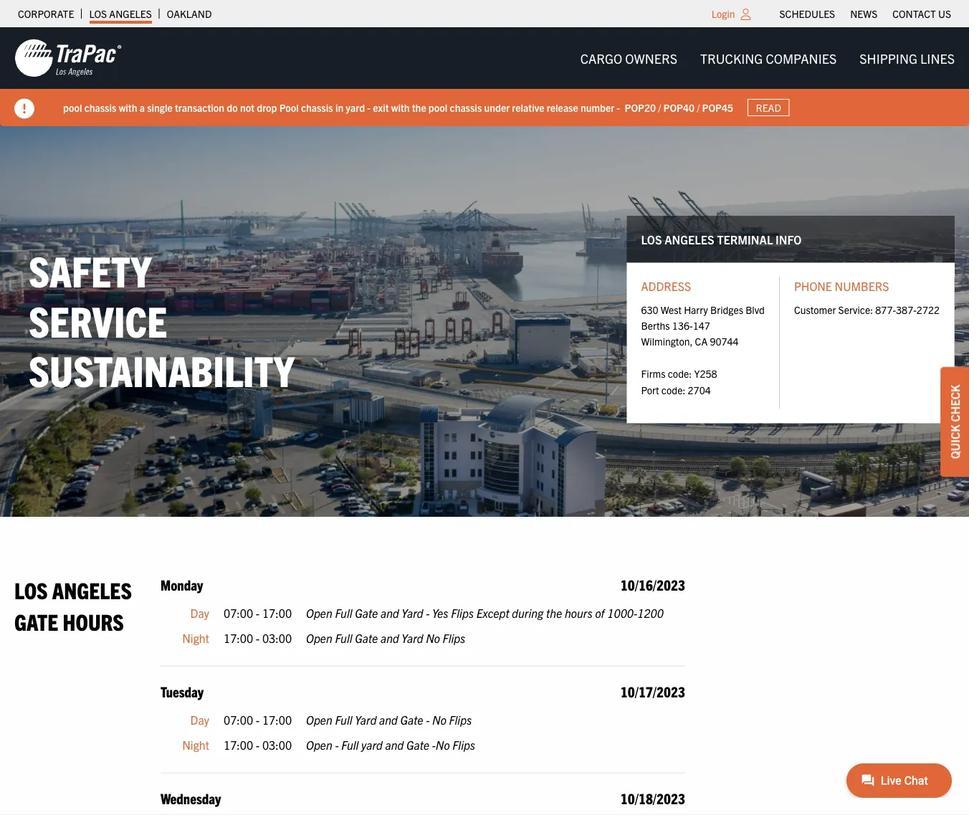 Task type: vqa. For each thing, say whether or not it's contained in the screenshot.
solid image
yes



Task type: describe. For each thing, give the bounding box(es) containing it.
10/18/2023
[[621, 790, 686, 807]]

full for open full gate and yard -  yes flips except during the hours of 1000-1200
[[335, 606, 353, 620]]

los for los angeles
[[89, 7, 107, 20]]

corporate
[[18, 7, 74, 20]]

contact us link
[[893, 4, 952, 24]]

shipping lines link
[[849, 44, 967, 73]]

pop40
[[664, 101, 695, 114]]

read
[[756, 101, 782, 114]]

pop20
[[625, 101, 656, 114]]

2 with from the left
[[391, 101, 410, 114]]

under
[[485, 101, 510, 114]]

transaction
[[175, 101, 225, 114]]

customer service: 877-387-2722
[[795, 303, 940, 316]]

blvd
[[746, 303, 765, 316]]

2 vertical spatial yard
[[355, 713, 377, 727]]

los angeles
[[89, 7, 152, 20]]

companies
[[766, 50, 837, 66]]

day for monday
[[191, 606, 209, 620]]

gate for open full gate and yard -  yes flips except during the hours of 1000-1200
[[355, 606, 378, 620]]

0 vertical spatial the
[[412, 101, 427, 114]]

los angeles image
[[14, 38, 122, 78]]

news link
[[851, 4, 878, 24]]

gate for open full gate and yard no flips
[[355, 631, 378, 646]]

us
[[939, 7, 952, 20]]

y258
[[695, 367, 718, 380]]

and for flips
[[381, 631, 399, 646]]

07:00 for tuesday
[[224, 713, 253, 727]]

owners
[[626, 50, 678, 66]]

2 vertical spatial no
[[436, 738, 450, 753]]

customer
[[795, 303, 837, 316]]

relative
[[512, 101, 545, 114]]

and for no
[[379, 713, 398, 727]]

10/17/2023
[[621, 683, 686, 700]]

monday
[[161, 576, 203, 593]]

los angeles terminal info
[[642, 232, 802, 246]]

3 chassis from the left
[[450, 101, 482, 114]]

night for monday
[[182, 631, 209, 646]]

open for open - full yard and gate -no flips
[[306, 738, 333, 753]]

open full yard and gate - no flips
[[306, 713, 472, 727]]

lines
[[921, 50, 955, 66]]

release
[[547, 101, 579, 114]]

shipping lines
[[860, 50, 955, 66]]

not
[[240, 101, 255, 114]]

drop
[[257, 101, 277, 114]]

90744
[[710, 335, 739, 348]]

los for los angeles gate hours
[[14, 576, 48, 604]]

2722
[[917, 303, 940, 316]]

136-
[[673, 319, 693, 332]]

open for open full gate and yard -  yes flips except during the hours of 1000-1200
[[306, 606, 333, 620]]

of
[[596, 606, 605, 620]]

2704
[[688, 383, 711, 396]]

630
[[642, 303, 659, 316]]

los angeles link
[[89, 4, 152, 24]]

quick check link
[[941, 367, 970, 477]]

0 vertical spatial no
[[426, 631, 440, 646]]

address
[[642, 279, 692, 294]]

1 pool from the left
[[63, 101, 82, 114]]

07:00 - 17:00 for tuesday
[[224, 713, 292, 727]]

menu bar containing cargo owners
[[569, 44, 967, 73]]

phone numbers
[[795, 279, 890, 294]]

open - full yard and gate -no flips
[[306, 738, 476, 753]]

news
[[851, 7, 878, 20]]

and for yes
[[381, 606, 399, 620]]

quick
[[948, 425, 963, 459]]

contact us
[[893, 7, 952, 20]]

17:00 - 03:00 for tuesday
[[224, 738, 292, 753]]

service
[[29, 293, 167, 346]]

1000-
[[608, 606, 638, 620]]

safety
[[29, 244, 152, 296]]

safety service sustainability
[[29, 244, 295, 396]]

trucking companies
[[701, 50, 837, 66]]

877-
[[876, 303, 897, 316]]

1200
[[638, 606, 664, 620]]

10/16/2023
[[621, 576, 686, 593]]

open for open full yard and gate - no flips
[[306, 713, 333, 727]]

oakland
[[167, 7, 212, 20]]

1 with from the left
[[119, 101, 137, 114]]

1 horizontal spatial the
[[547, 606, 563, 620]]

147
[[693, 319, 711, 332]]

login link
[[712, 7, 736, 20]]

full for open full gate and yard no flips
[[335, 631, 353, 646]]

angeles for los angeles terminal info
[[665, 232, 715, 246]]

schedules
[[780, 7, 836, 20]]

west
[[661, 303, 682, 316]]

in
[[336, 101, 344, 114]]

single
[[147, 101, 173, 114]]

harry
[[684, 303, 709, 316]]

los angeles gate hours
[[14, 576, 132, 635]]

los for los angeles terminal info
[[642, 232, 662, 246]]

oakland link
[[167, 4, 212, 24]]

service:
[[839, 303, 874, 316]]

pool
[[280, 101, 299, 114]]

quick check
[[948, 385, 963, 459]]

during
[[512, 606, 544, 620]]

hours
[[63, 607, 124, 635]]



Task type: locate. For each thing, give the bounding box(es) containing it.
trucking companies link
[[689, 44, 849, 73]]

corporate link
[[18, 4, 74, 24]]

no
[[426, 631, 440, 646], [433, 713, 447, 727], [436, 738, 450, 753]]

the
[[412, 101, 427, 114], [547, 606, 563, 620]]

firms
[[642, 367, 666, 380]]

ca
[[695, 335, 708, 348]]

los
[[89, 7, 107, 20], [642, 232, 662, 246], [14, 576, 48, 604]]

gate for los angeles gate hours
[[14, 607, 58, 635]]

0 vertical spatial day
[[191, 606, 209, 620]]

yard down open full yard and gate - no flips
[[362, 738, 383, 753]]

yard for -
[[402, 606, 424, 620]]

1 horizontal spatial los
[[89, 7, 107, 20]]

with
[[119, 101, 137, 114], [391, 101, 410, 114]]

/ left pop45
[[697, 101, 700, 114]]

with left a
[[119, 101, 137, 114]]

pop45
[[703, 101, 734, 114]]

do
[[227, 101, 238, 114]]

4 open from the top
[[306, 738, 333, 753]]

1 / from the left
[[659, 101, 662, 114]]

number
[[581, 101, 615, 114]]

07:00
[[224, 606, 253, 620], [224, 713, 253, 727]]

1 horizontal spatial pool
[[429, 101, 448, 114]]

port
[[642, 383, 660, 396]]

2 pool from the left
[[429, 101, 448, 114]]

terminal
[[718, 232, 774, 246]]

1 chassis from the left
[[84, 101, 116, 114]]

yard
[[346, 101, 365, 114], [362, 738, 383, 753]]

0 vertical spatial 03:00
[[262, 631, 292, 646]]

read link
[[748, 99, 790, 116]]

2 17:00 - 03:00 from the top
[[224, 738, 292, 753]]

0 vertical spatial code:
[[668, 367, 692, 380]]

open for open full gate and yard no flips
[[306, 631, 333, 646]]

the right exit
[[412, 101, 427, 114]]

0 vertical spatial angeles
[[109, 7, 152, 20]]

03:00
[[262, 631, 292, 646], [262, 738, 292, 753]]

yard right in
[[346, 101, 365, 114]]

angeles for los angeles gate hours
[[52, 576, 132, 604]]

chassis left the under
[[450, 101, 482, 114]]

los inside "link"
[[89, 7, 107, 20]]

1 vertical spatial yard
[[402, 631, 424, 646]]

cargo owners
[[581, 50, 678, 66]]

night
[[182, 631, 209, 646], [182, 738, 209, 753]]

no up open - full yard and gate -no flips
[[433, 713, 447, 727]]

angeles for los angeles
[[109, 7, 152, 20]]

angeles up hours
[[52, 576, 132, 604]]

2 / from the left
[[697, 101, 700, 114]]

numbers
[[835, 279, 890, 294]]

1 vertical spatial day
[[191, 713, 209, 727]]

no down open full yard and gate - no flips
[[436, 738, 450, 753]]

los inside 'los angeles gate hours'
[[14, 576, 48, 604]]

banner containing cargo owners
[[0, 27, 970, 126]]

hours
[[565, 606, 593, 620]]

pool chassis with a single transaction  do not drop pool chassis in yard -  exit with the pool chassis under relative release number -  pop20 / pop40 / pop45
[[63, 101, 734, 114]]

1 vertical spatial 03:00
[[262, 738, 292, 753]]

night up wednesday
[[182, 738, 209, 753]]

2 horizontal spatial chassis
[[450, 101, 482, 114]]

1 horizontal spatial with
[[391, 101, 410, 114]]

angeles inside 'los angeles gate hours'
[[52, 576, 132, 604]]

0 horizontal spatial with
[[119, 101, 137, 114]]

1 open from the top
[[306, 606, 333, 620]]

1 vertical spatial yard
[[362, 738, 383, 753]]

2 open from the top
[[306, 631, 333, 646]]

1 vertical spatial no
[[433, 713, 447, 727]]

pool right solid icon at left
[[63, 101, 82, 114]]

except
[[477, 606, 510, 620]]

yard for no
[[402, 631, 424, 646]]

no down yes
[[426, 631, 440, 646]]

night for tuesday
[[182, 738, 209, 753]]

the left the hours
[[547, 606, 563, 620]]

2 night from the top
[[182, 738, 209, 753]]

wilmington,
[[642, 335, 693, 348]]

cargo owners link
[[569, 44, 689, 73]]

0 horizontal spatial pool
[[63, 101, 82, 114]]

yes
[[433, 606, 449, 620]]

banner
[[0, 27, 970, 126]]

2 chassis from the left
[[301, 101, 333, 114]]

2 horizontal spatial los
[[642, 232, 662, 246]]

day
[[191, 606, 209, 620], [191, 713, 209, 727]]

387-
[[897, 303, 917, 316]]

with right exit
[[391, 101, 410, 114]]

day down tuesday
[[191, 713, 209, 727]]

3 open from the top
[[306, 713, 333, 727]]

angeles inside "link"
[[109, 7, 152, 20]]

1 vertical spatial 07:00
[[224, 713, 253, 727]]

0 vertical spatial 07:00 - 17:00
[[224, 606, 292, 620]]

angeles
[[109, 7, 152, 20], [665, 232, 715, 246], [52, 576, 132, 604]]

2 07:00 from the top
[[224, 713, 253, 727]]

chassis left a
[[84, 101, 116, 114]]

-
[[367, 101, 371, 114], [617, 101, 621, 114], [256, 606, 260, 620], [426, 606, 430, 620], [256, 631, 260, 646], [256, 713, 260, 727], [426, 713, 430, 727], [256, 738, 260, 753], [335, 738, 339, 753], [432, 738, 436, 753]]

code: right port
[[662, 383, 686, 396]]

0 vertical spatial night
[[182, 631, 209, 646]]

cargo
[[581, 50, 623, 66]]

07:00 - 17:00 for monday
[[224, 606, 292, 620]]

contact
[[893, 7, 937, 20]]

menu bar down "light" icon
[[569, 44, 967, 73]]

menu bar
[[773, 4, 959, 24], [569, 44, 967, 73]]

schedules link
[[780, 4, 836, 24]]

angeles up address
[[665, 232, 715, 246]]

2 vertical spatial los
[[14, 576, 48, 604]]

menu bar up "shipping"
[[773, 4, 959, 24]]

berths
[[642, 319, 670, 332]]

1 vertical spatial the
[[547, 606, 563, 620]]

17:00 - 03:00 for monday
[[224, 631, 292, 646]]

03:00 for tuesday
[[262, 738, 292, 753]]

0 vertical spatial los
[[89, 7, 107, 20]]

yard
[[402, 606, 424, 620], [402, 631, 424, 646], [355, 713, 377, 727]]

code: up 2704 on the top right of page
[[668, 367, 692, 380]]

17:00
[[262, 606, 292, 620], [224, 631, 253, 646], [262, 713, 292, 727], [224, 738, 253, 753]]

1 vertical spatial night
[[182, 738, 209, 753]]

0 vertical spatial menu bar
[[773, 4, 959, 24]]

07:00 - 17:00
[[224, 606, 292, 620], [224, 713, 292, 727]]

1 07:00 - 17:00 from the top
[[224, 606, 292, 620]]

1 day from the top
[[191, 606, 209, 620]]

day for tuesday
[[191, 713, 209, 727]]

0 vertical spatial yard
[[402, 606, 424, 620]]

0 vertical spatial yard
[[346, 101, 365, 114]]

1 vertical spatial code:
[[662, 383, 686, 396]]

tuesday
[[161, 683, 204, 700]]

1 vertical spatial 17:00 - 03:00
[[224, 738, 292, 753]]

1 17:00 - 03:00 from the top
[[224, 631, 292, 646]]

shipping
[[860, 50, 918, 66]]

0 vertical spatial 17:00 - 03:00
[[224, 631, 292, 646]]

1 vertical spatial angeles
[[665, 232, 715, 246]]

03:00 for monday
[[262, 631, 292, 646]]

full for open full yard and gate - no flips
[[335, 713, 353, 727]]

630 west harry bridges blvd berths 136-147 wilmington, ca 90744
[[642, 303, 765, 348]]

a
[[140, 101, 145, 114]]

1 03:00 from the top
[[262, 631, 292, 646]]

17:00 - 03:00
[[224, 631, 292, 646], [224, 738, 292, 753]]

2 03:00 from the top
[[262, 738, 292, 753]]

0 horizontal spatial /
[[659, 101, 662, 114]]

angeles left oakland
[[109, 7, 152, 20]]

firms code:  y258 port code:  2704
[[642, 367, 718, 396]]

1 horizontal spatial chassis
[[301, 101, 333, 114]]

code:
[[668, 367, 692, 380], [662, 383, 686, 396]]

chassis
[[84, 101, 116, 114], [301, 101, 333, 114], [450, 101, 482, 114]]

2 07:00 - 17:00 from the top
[[224, 713, 292, 727]]

1 vertical spatial los
[[642, 232, 662, 246]]

0 horizontal spatial chassis
[[84, 101, 116, 114]]

2 vertical spatial angeles
[[52, 576, 132, 604]]

1 07:00 from the top
[[224, 606, 253, 620]]

chassis left in
[[301, 101, 333, 114]]

trucking
[[701, 50, 763, 66]]

sustainability
[[29, 343, 295, 396]]

check
[[948, 385, 963, 422]]

1 night from the top
[[182, 631, 209, 646]]

flips
[[451, 606, 474, 620], [443, 631, 466, 646], [449, 713, 472, 727], [453, 738, 476, 753]]

exit
[[373, 101, 389, 114]]

0 vertical spatial 07:00
[[224, 606, 253, 620]]

1 vertical spatial menu bar
[[569, 44, 967, 73]]

day down monday
[[191, 606, 209, 620]]

info
[[776, 232, 802, 246]]

2 day from the top
[[191, 713, 209, 727]]

/ right pop20
[[659, 101, 662, 114]]

light image
[[741, 9, 751, 20]]

login
[[712, 7, 736, 20]]

bridges
[[711, 303, 744, 316]]

/
[[659, 101, 662, 114], [697, 101, 700, 114]]

0 horizontal spatial los
[[14, 576, 48, 604]]

phone
[[795, 279, 833, 294]]

open full gate and yard -  yes flips except during the hours of 1000-1200
[[306, 606, 664, 620]]

pool right exit
[[429, 101, 448, 114]]

and
[[381, 606, 399, 620], [381, 631, 399, 646], [379, 713, 398, 727], [386, 738, 404, 753]]

07:00 for monday
[[224, 606, 253, 620]]

0 horizontal spatial the
[[412, 101, 427, 114]]

gate inside 'los angeles gate hours'
[[14, 607, 58, 635]]

wednesday
[[161, 790, 221, 807]]

night up tuesday
[[182, 631, 209, 646]]

menu bar containing schedules
[[773, 4, 959, 24]]

1 horizontal spatial /
[[697, 101, 700, 114]]

solid image
[[14, 99, 34, 119]]

1 vertical spatial 07:00 - 17:00
[[224, 713, 292, 727]]

open full gate and yard no flips
[[306, 631, 466, 646]]



